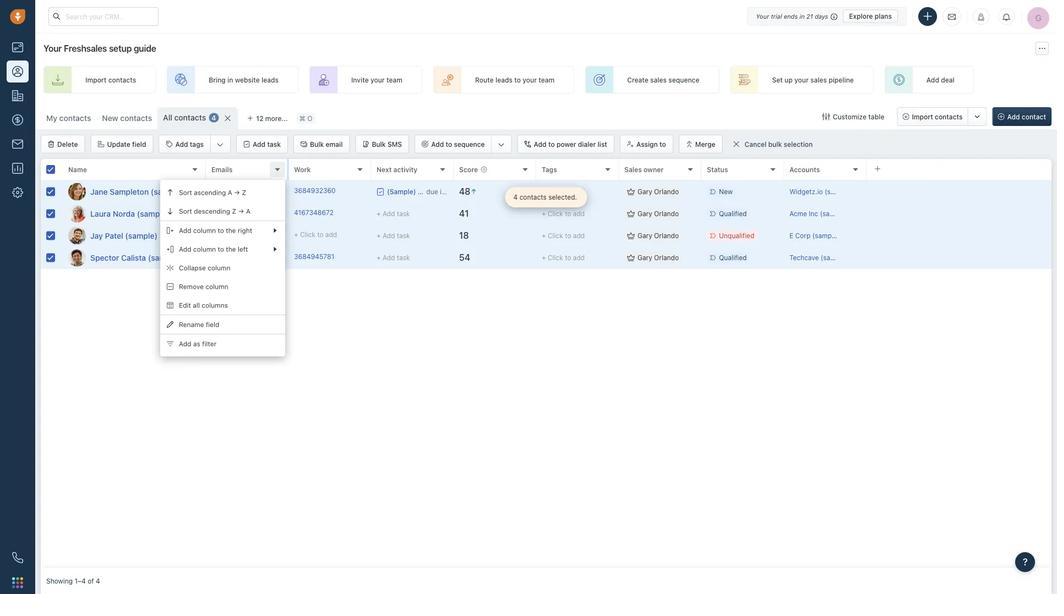 Task type: describe. For each thing, give the bounding box(es) containing it.
sequence for add to sequence
[[454, 140, 485, 148]]

invite your team
[[351, 76, 403, 84]]

corp
[[796, 232, 811, 240]]

import contacts for import contacts link
[[85, 76, 136, 84]]

(sample) for jay patel (sample)
[[125, 231, 158, 240]]

press space to deselect this row. row containing 54
[[206, 247, 1052, 269]]

lauranordasample@gmail.com link
[[211, 208, 305, 220]]

gary orlando for 18
[[638, 232, 679, 240]]

orlando for 54
[[654, 254, 679, 262]]

create sales sequence
[[627, 76, 700, 84]]

email image
[[948, 12, 956, 21]]

as
[[193, 340, 200, 348]]

spectorcalista@gmail.com
[[211, 253, 293, 261]]

(sample) for spector calista (sample)
[[148, 253, 180, 262]]

(sample) up acme inc (sample)
[[825, 188, 852, 196]]

1 sales from the left
[[651, 76, 667, 84]]

bulk email button
[[294, 135, 350, 154]]

new contacts
[[102, 114, 152, 123]]

⌘
[[299, 115, 306, 122]]

bring
[[209, 76, 226, 84]]

inc
[[809, 210, 818, 218]]

container_wx8msf4aqz5i3rn1 image for 3684945781
[[627, 254, 635, 262]]

z inside menu item
[[242, 189, 246, 197]]

menu containing sort ascending a → z
[[160, 180, 285, 357]]

4167348672 link
[[294, 208, 334, 220]]

orlando for 41
[[654, 210, 679, 218]]

sort ascending a → z
[[179, 189, 246, 197]]

setup
[[109, 43, 132, 54]]

route leads to your team
[[475, 76, 555, 84]]

days
[[815, 13, 828, 20]]

(sample) for laura norda (sample)
[[137, 209, 169, 218]]

set up your sales pipeline
[[772, 76, 854, 84]]

new for new contacts
[[102, 114, 118, 123]]

3684945781 link
[[294, 252, 334, 264]]

gary orlando for 41
[[638, 210, 679, 218]]

3684932360
[[294, 187, 336, 195]]

gary for 54
[[638, 254, 653, 262]]

merge button
[[679, 135, 723, 154]]

the for left
[[226, 246, 236, 253]]

3684945781
[[294, 253, 334, 261]]

4 contacts selected.
[[514, 194, 577, 201]]

add for add to sequence
[[431, 140, 444, 148]]

your for your trial ends in 21 days
[[756, 13, 770, 20]]

press space to deselect this row. row containing 48
[[206, 181, 1052, 203]]

work
[[294, 166, 311, 173]]

⌘ o
[[299, 115, 313, 122]]

import contacts button
[[897, 107, 969, 126]]

all contacts link
[[163, 112, 206, 123]]

showing 1–4 of 4
[[46, 578, 100, 585]]

add for add contact
[[1008, 113, 1020, 121]]

assign to
[[637, 140, 666, 148]]

my
[[46, 114, 57, 123]]

sampleton
[[110, 187, 149, 196]]

l image
[[68, 205, 86, 223]]

contacts inside button
[[935, 113, 963, 121]]

name
[[68, 166, 87, 173]]

website
[[235, 76, 260, 84]]

create
[[627, 76, 649, 84]]

import for import contacts button
[[912, 113, 933, 121]]

container_wx8msf4aqz5i3rn1 image inside customize table button
[[823, 113, 830, 121]]

contacts down setup
[[108, 76, 136, 84]]

update field button
[[91, 135, 153, 154]]

invite
[[351, 76, 369, 84]]

ends
[[784, 13, 798, 20]]

import for import contacts link
[[85, 76, 107, 84]]

task for 41
[[397, 210, 410, 218]]

1 horizontal spatial in
[[800, 13, 805, 20]]

angle down image for add tags
[[217, 139, 224, 150]]

press space to deselect this row. row containing 18
[[206, 225, 1052, 247]]

3684932360 link
[[294, 186, 336, 198]]

add to sequence group
[[415, 135, 512, 154]]

2 sales from the left
[[811, 76, 827, 84]]

update field
[[107, 140, 146, 148]]

field for rename field
[[206, 321, 219, 329]]

4 inside grid
[[514, 194, 518, 201]]

laura norda (sample)
[[90, 209, 169, 218]]

spector calista (sample) link
[[90, 253, 180, 264]]

add for add to power dialer list
[[534, 140, 547, 148]]

activity
[[394, 166, 418, 173]]

orlando for 18
[[654, 232, 679, 240]]

import contacts for import contacts button
[[912, 113, 963, 121]]

field for update field
[[132, 140, 146, 148]]

2 your from the left
[[523, 76, 537, 84]]

customize table
[[833, 113, 885, 121]]

jane
[[90, 187, 108, 196]]

your for your freshsales setup guide
[[44, 43, 62, 54]]

remove
[[179, 283, 204, 291]]

tags
[[190, 140, 204, 148]]

left
[[238, 246, 248, 253]]

→ for a
[[238, 208, 244, 215]]

sales owner
[[625, 166, 664, 173]]

add to sequence button
[[415, 135, 492, 153]]

j image for jane sampleton (sample)
[[68, 183, 86, 201]]

list
[[598, 140, 607, 148]]

click for 18
[[548, 232, 563, 240]]

all
[[193, 302, 200, 309]]

2 team from the left
[[539, 76, 555, 84]]

all contacts 4
[[163, 113, 216, 122]]

21
[[807, 13, 813, 20]]

assign to button
[[620, 135, 673, 154]]

(sample) for acme inc (sample)
[[820, 210, 848, 218]]

bring in website leads link
[[167, 66, 298, 94]]

column for collapse column
[[208, 264, 230, 272]]

collapse
[[179, 264, 206, 272]]

email
[[326, 140, 343, 148]]

+ click to add for 18
[[542, 232, 585, 240]]

sequence for create sales sequence
[[669, 76, 700, 84]]

gary for 41
[[638, 210, 653, 218]]

z inside 'menu item'
[[232, 208, 236, 215]]

add for add column to the left
[[179, 246, 191, 253]]

spector
[[90, 253, 119, 262]]

+ add task for 41
[[377, 210, 410, 218]]

route
[[475, 76, 494, 84]]

add tags group
[[159, 135, 231, 154]]

techcave
[[790, 254, 819, 262]]

sms
[[388, 140, 402, 148]]

contacts right all
[[174, 113, 206, 122]]

to inside button
[[660, 140, 666, 148]]

selection
[[784, 141, 813, 148]]

remove column menu item
[[160, 278, 285, 296]]

add for 18
[[573, 232, 585, 240]]

+ click to add for 41
[[542, 210, 585, 218]]

plans
[[875, 12, 892, 20]]

rename field
[[179, 321, 219, 329]]

press space to deselect this row. row containing spector calista (sample)
[[41, 247, 206, 269]]

of
[[88, 578, 94, 585]]

bulk for bulk sms
[[372, 140, 386, 148]]

add deal link
[[885, 66, 975, 94]]

click for 54
[[548, 254, 563, 262]]

add column to the right
[[179, 227, 252, 235]]

owner
[[644, 166, 664, 173]]

a inside sort descending z → a 'menu item'
[[246, 208, 251, 215]]

1 team from the left
[[387, 76, 403, 84]]

patel
[[105, 231, 123, 240]]

set
[[772, 76, 783, 84]]

add to power dialer list
[[534, 140, 607, 148]]

unqualified
[[719, 232, 755, 240]]

widgetz.io
[[790, 188, 823, 196]]

add for 54
[[573, 254, 585, 262]]

descending
[[194, 208, 230, 215]]

→ for z
[[234, 189, 240, 197]]

e
[[790, 232, 794, 240]]

score
[[459, 166, 478, 173]]



Task type: vqa. For each thing, say whether or not it's contained in the screenshot.
the bottom 'Your'
yes



Task type: locate. For each thing, give the bounding box(es) containing it.
bulk sms button
[[355, 135, 409, 154]]

3 your from the left
[[795, 76, 809, 84]]

filter
[[202, 340, 217, 348]]

table
[[869, 113, 885, 121]]

(sample) right inc
[[820, 210, 848, 218]]

0 horizontal spatial your
[[44, 43, 62, 54]]

a up the right
[[246, 208, 251, 215]]

+ click to add
[[542, 188, 585, 196], [542, 210, 585, 218], [542, 232, 585, 240], [542, 254, 585, 262]]

0 horizontal spatial in
[[228, 76, 233, 84]]

edit all columns menu item
[[160, 296, 285, 315]]

a inside the sort ascending a → z menu item
[[228, 189, 232, 197]]

janesampleton@gmail.com
[[211, 187, 295, 195]]

jaypatelsample@gmail.com + click to add
[[211, 231, 337, 239]]

1 horizontal spatial sequence
[[669, 76, 700, 84]]

import contacts group
[[897, 107, 987, 126]]

acme inc (sample)
[[790, 210, 848, 218]]

leads right website
[[262, 76, 279, 84]]

your left trial
[[756, 13, 770, 20]]

sort inside menu item
[[179, 189, 192, 197]]

gary orlando
[[638, 188, 679, 196], [638, 210, 679, 218], [638, 232, 679, 240], [638, 254, 679, 262]]

contacts up update field
[[120, 114, 152, 123]]

4 left 'selected.'
[[514, 194, 518, 201]]

add for add column to the right
[[179, 227, 191, 235]]

3 + click to add from the top
[[542, 232, 585, 240]]

press space to deselect this row. row containing laura norda (sample)
[[41, 203, 206, 225]]

1 horizontal spatial your
[[756, 13, 770, 20]]

0 horizontal spatial team
[[387, 76, 403, 84]]

1 vertical spatial import contacts
[[912, 113, 963, 121]]

0 horizontal spatial new
[[102, 114, 118, 123]]

field inside rename field menu item
[[206, 321, 219, 329]]

import inside button
[[912, 113, 933, 121]]

phone image
[[12, 553, 23, 564]]

2 orlando from the top
[[654, 210, 679, 218]]

1 horizontal spatial import
[[912, 113, 933, 121]]

click for 41
[[548, 210, 563, 218]]

column for remove column
[[206, 283, 228, 291]]

e corp (sample) link
[[790, 232, 840, 240]]

1 vertical spatial j image
[[68, 227, 86, 245]]

status
[[707, 166, 728, 173]]

1 vertical spatial 4
[[514, 194, 518, 201]]

gary orlando for 54
[[638, 254, 679, 262]]

1 horizontal spatial sales
[[811, 76, 827, 84]]

rename field menu item
[[160, 316, 285, 334]]

4
[[212, 114, 216, 122], [514, 194, 518, 201], [96, 578, 100, 585]]

the for right
[[226, 227, 236, 235]]

field inside update field button
[[132, 140, 146, 148]]

add tags button
[[159, 135, 210, 153]]

a
[[228, 189, 232, 197], [246, 208, 251, 215]]

qualified for 41
[[719, 210, 747, 218]]

(sample) for jane sampleton (sample)
[[151, 187, 183, 196]]

import contacts inside button
[[912, 113, 963, 121]]

3 cell from the top
[[867, 225, 1052, 247]]

+ add task for 54
[[377, 254, 410, 262]]

4 gary orlando from the top
[[638, 254, 679, 262]]

customize
[[833, 113, 867, 121]]

1 your from the left
[[371, 76, 385, 84]]

freshsales
[[64, 43, 107, 54]]

4 + click to add from the top
[[542, 254, 585, 262]]

0 vertical spatial z
[[242, 189, 246, 197]]

2 qualified from the top
[[719, 254, 747, 262]]

sequence up score
[[454, 140, 485, 148]]

1 vertical spatial →
[[238, 208, 244, 215]]

1 leads from the left
[[262, 76, 279, 84]]

1 horizontal spatial import contacts
[[912, 113, 963, 121]]

up
[[785, 76, 793, 84]]

j image for jay patel (sample)
[[68, 227, 86, 245]]

(sample) up collapse
[[148, 253, 180, 262]]

1 vertical spatial field
[[206, 321, 219, 329]]

task for 18
[[397, 232, 410, 240]]

2 horizontal spatial 4
[[514, 194, 518, 201]]

0 vertical spatial in
[[800, 13, 805, 20]]

z
[[242, 189, 246, 197], [232, 208, 236, 215]]

column for add column to the left
[[193, 246, 216, 253]]

0 horizontal spatial z
[[232, 208, 236, 215]]

task
[[267, 140, 281, 148], [397, 210, 410, 218], [397, 232, 410, 240], [397, 254, 410, 262]]

press space to deselect this row. row containing jay patel (sample)
[[41, 225, 206, 247]]

field down the columns
[[206, 321, 219, 329]]

0 horizontal spatial leads
[[262, 76, 279, 84]]

2 bulk from the left
[[372, 140, 386, 148]]

ascending
[[194, 189, 226, 197]]

your right route
[[523, 76, 537, 84]]

+ add task
[[377, 210, 410, 218], [377, 232, 410, 240], [377, 254, 410, 262]]

bulk sms
[[372, 140, 402, 148]]

2 sort from the top
[[179, 208, 192, 215]]

1 + click to add from the top
[[542, 188, 585, 196]]

4 right of
[[96, 578, 100, 585]]

0 vertical spatial a
[[228, 189, 232, 197]]

0 horizontal spatial a
[[228, 189, 232, 197]]

+ add task for 18
[[377, 232, 410, 240]]

Search your CRM... text field
[[48, 7, 159, 26]]

laura norda (sample) link
[[90, 208, 169, 219]]

1 vertical spatial the
[[226, 246, 236, 253]]

1 horizontal spatial field
[[206, 321, 219, 329]]

task for 54
[[397, 254, 410, 262]]

3 + add task from the top
[[377, 254, 410, 262]]

contacts right my
[[59, 114, 91, 123]]

1 cell from the top
[[867, 181, 1052, 203]]

container_wx8msf4aqz5i3rn1 image for 3684932360
[[627, 188, 635, 196]]

sort left ascending
[[179, 189, 192, 197]]

a right ascending
[[228, 189, 232, 197]]

2 gary from the top
[[638, 210, 653, 218]]

0 vertical spatial →
[[234, 189, 240, 197]]

1 + add task from the top
[[377, 210, 410, 218]]

new for new
[[719, 188, 733, 196]]

the left the right
[[226, 227, 236, 235]]

gary for 18
[[638, 232, 653, 240]]

1 gary from the top
[[638, 188, 653, 196]]

1 vertical spatial import
[[912, 113, 933, 121]]

techcave (sample) link
[[790, 254, 848, 262]]

my contacts button
[[41, 107, 97, 129], [46, 114, 91, 123]]

0 vertical spatial sort
[[179, 189, 192, 197]]

jaypatelsample@gmail.com
[[211, 231, 296, 239]]

0 horizontal spatial your
[[371, 76, 385, 84]]

your left freshsales
[[44, 43, 62, 54]]

laura
[[90, 209, 111, 218]]

spector calista (sample)
[[90, 253, 180, 262]]

trial
[[771, 13, 782, 20]]

12 more... button
[[241, 111, 294, 126]]

0 vertical spatial 4
[[212, 114, 216, 122]]

contacts left 'selected.'
[[520, 194, 547, 201]]

1 bulk from the left
[[310, 140, 324, 148]]

bulk left sms
[[372, 140, 386, 148]]

→ inside 'menu item'
[[238, 208, 244, 215]]

2 the from the top
[[226, 246, 236, 253]]

→ inside menu item
[[234, 189, 240, 197]]

column up the columns
[[206, 283, 228, 291]]

1 qualified from the top
[[719, 210, 747, 218]]

column inside menu item
[[208, 264, 230, 272]]

s image
[[68, 249, 86, 267]]

add for add deal
[[927, 76, 940, 84]]

guide
[[134, 43, 156, 54]]

sort inside 'menu item'
[[179, 208, 192, 215]]

column inside 'menu item'
[[206, 283, 228, 291]]

orlando
[[654, 188, 679, 196], [654, 210, 679, 218], [654, 232, 679, 240], [654, 254, 679, 262]]

angle down image right tags
[[217, 139, 224, 150]]

0 vertical spatial sequence
[[669, 76, 700, 84]]

+
[[542, 188, 546, 196], [542, 210, 546, 218], [377, 210, 381, 218], [294, 231, 298, 239], [542, 232, 546, 240], [377, 232, 381, 240], [542, 254, 546, 262], [377, 254, 381, 262]]

+ click to add for 54
[[542, 254, 585, 262]]

name column header
[[63, 159, 206, 181]]

bulk for bulk email
[[310, 140, 324, 148]]

12 more...
[[256, 115, 288, 122]]

remove column
[[179, 283, 228, 291]]

2 leads from the left
[[496, 76, 513, 84]]

1 vertical spatial sort
[[179, 208, 192, 215]]

phone element
[[7, 547, 29, 570]]

add inside group
[[431, 140, 444, 148]]

sales
[[625, 166, 642, 173]]

add for add task
[[253, 140, 266, 148]]

12
[[256, 115, 264, 122]]

3 gary orlando from the top
[[638, 232, 679, 240]]

4 right all contacts link
[[212, 114, 216, 122]]

the left left
[[226, 246, 236, 253]]

54
[[459, 253, 470, 263]]

0 horizontal spatial field
[[132, 140, 146, 148]]

route leads to your team link
[[433, 66, 575, 94]]

sales right create
[[651, 76, 667, 84]]

delete
[[57, 140, 78, 148]]

add for add tags
[[175, 140, 188, 148]]

your right invite
[[371, 76, 385, 84]]

sort for sort ascending a → z
[[179, 189, 192, 197]]

0 vertical spatial + add task
[[377, 210, 410, 218]]

1 vertical spatial new
[[719, 188, 733, 196]]

explore
[[849, 12, 873, 20]]

0 horizontal spatial import contacts
[[85, 76, 136, 84]]

my contacts
[[46, 114, 91, 123]]

bulk
[[310, 140, 324, 148], [372, 140, 386, 148]]

o
[[307, 115, 313, 122]]

cancel bulk selection
[[745, 141, 813, 148]]

bulk email
[[310, 140, 343, 148]]

sales left pipeline
[[811, 76, 827, 84]]

cell
[[867, 181, 1052, 203], [867, 203, 1052, 225], [867, 225, 1052, 247], [867, 247, 1052, 269]]

grid containing 48
[[41, 158, 1052, 568]]

click
[[548, 188, 563, 196], [548, 210, 563, 218], [300, 231, 315, 239], [548, 232, 563, 240], [548, 254, 563, 262]]

press space to deselect this row. row containing 41
[[206, 203, 1052, 225]]

new contacts button
[[97, 107, 158, 129], [102, 114, 152, 123]]

0 vertical spatial qualified
[[719, 210, 747, 218]]

widgetz.io (sample) link
[[790, 188, 852, 196]]

leads right route
[[496, 76, 513, 84]]

2 + click to add from the top
[[542, 210, 585, 218]]

row group containing 48
[[206, 181, 1052, 269]]

next activity
[[377, 166, 418, 173]]

add tags
[[175, 140, 204, 148]]

customize table button
[[816, 107, 892, 126]]

bulk inside the bulk sms button
[[372, 140, 386, 148]]

(sample) for e corp (sample)
[[813, 232, 840, 240]]

the
[[226, 227, 236, 235], [226, 246, 236, 253]]

your
[[756, 13, 770, 20], [44, 43, 62, 54]]

1 row group from the left
[[41, 181, 206, 269]]

1 j image from the top
[[68, 183, 86, 201]]

qualified up unqualified
[[719, 210, 747, 218]]

4 gary from the top
[[638, 254, 653, 262]]

2 j image from the top
[[68, 227, 86, 245]]

j image
[[68, 183, 86, 201], [68, 227, 86, 245]]

1 gary orlando from the top
[[638, 188, 679, 196]]

sort descending z → a
[[179, 208, 251, 215]]

column up collapse column
[[193, 246, 216, 253]]

jay patel (sample) link
[[90, 231, 158, 242]]

1 vertical spatial a
[[246, 208, 251, 215]]

column for add column to the right
[[193, 227, 216, 235]]

contacts down deal
[[935, 113, 963, 121]]

2 gary orlando from the top
[[638, 210, 679, 218]]

cell for 18
[[867, 225, 1052, 247]]

pipeline
[[829, 76, 854, 84]]

more...
[[265, 115, 288, 122]]

column up remove column 'menu item'
[[208, 264, 230, 272]]

add to power dialer list button
[[518, 135, 615, 154]]

angle down image right the add to sequence
[[498, 139, 505, 150]]

0 vertical spatial j image
[[68, 183, 86, 201]]

new up update
[[102, 114, 118, 123]]

import contacts down setup
[[85, 76, 136, 84]]

to inside group
[[446, 140, 452, 148]]

1 sort from the top
[[179, 189, 192, 197]]

bulk
[[769, 141, 782, 148]]

your right up
[[795, 76, 809, 84]]

add for 41
[[573, 210, 585, 218]]

spectorcalista@gmail.com 3684945781
[[211, 253, 334, 261]]

menu
[[160, 180, 285, 357]]

calista
[[121, 253, 146, 262]]

0 vertical spatial your
[[756, 13, 770, 20]]

1 horizontal spatial leads
[[496, 76, 513, 84]]

1 horizontal spatial z
[[242, 189, 246, 197]]

press space to deselect this row. row
[[41, 181, 206, 203], [206, 181, 1052, 203], [41, 203, 206, 225], [206, 203, 1052, 225], [41, 225, 206, 247], [206, 225, 1052, 247], [41, 247, 206, 269], [206, 247, 1052, 269]]

z up 'lauranordasample@gmail.com'
[[242, 189, 246, 197]]

angle down image for add to sequence
[[498, 139, 505, 150]]

sequence right create
[[669, 76, 700, 84]]

right
[[238, 227, 252, 235]]

grid
[[41, 158, 1052, 568]]

field right update
[[132, 140, 146, 148]]

add inside "button"
[[175, 140, 188, 148]]

1 horizontal spatial new
[[719, 188, 733, 196]]

cancel
[[745, 141, 767, 148]]

explore plans link
[[843, 10, 898, 23]]

1 horizontal spatial your
[[523, 76, 537, 84]]

0 horizontal spatial bulk
[[310, 140, 324, 148]]

container_wx8msf4aqz5i3rn1 image
[[377, 188, 384, 196], [627, 188, 635, 196], [627, 254, 635, 262]]

4 orlando from the top
[[654, 254, 679, 262]]

bulk inside bulk email button
[[310, 140, 324, 148]]

0 vertical spatial field
[[132, 140, 146, 148]]

cell for 41
[[867, 203, 1052, 225]]

column down the descending
[[193, 227, 216, 235]]

collapse column menu item
[[160, 259, 285, 278]]

0 horizontal spatial angle down image
[[217, 139, 224, 150]]

sort left the descending
[[179, 208, 192, 215]]

48
[[459, 186, 471, 197]]

import contacts down the add deal
[[912, 113, 963, 121]]

3 orlando from the top
[[654, 232, 679, 240]]

bulk left "email"
[[310, 140, 324, 148]]

1 horizontal spatial 4
[[212, 114, 216, 122]]

1 horizontal spatial a
[[246, 208, 251, 215]]

1 vertical spatial sequence
[[454, 140, 485, 148]]

row group containing jane sampleton (sample)
[[41, 181, 206, 269]]

1 vertical spatial qualified
[[719, 254, 747, 262]]

1 the from the top
[[226, 227, 236, 235]]

2 cell from the top
[[867, 203, 1052, 225]]

1 vertical spatial + add task
[[377, 232, 410, 240]]

(sample) right corp
[[813, 232, 840, 240]]

press space to deselect this row. row containing jane sampleton (sample)
[[41, 181, 206, 203]]

cell for 54
[[867, 247, 1052, 269]]

contact
[[1022, 113, 1046, 121]]

3 gary from the top
[[638, 232, 653, 240]]

sort
[[179, 189, 192, 197], [179, 208, 192, 215]]

container_wx8msf4aqz5i3rn1 image
[[823, 113, 830, 121], [733, 140, 741, 148], [627, 210, 635, 218], [627, 232, 635, 240]]

z down the sort ascending a → z menu item
[[232, 208, 236, 215]]

→ up the right
[[238, 208, 244, 215]]

angle down image inside add tags group
[[217, 139, 224, 150]]

1 horizontal spatial bulk
[[372, 140, 386, 148]]

0 horizontal spatial sales
[[651, 76, 667, 84]]

sort descending z → a menu item
[[160, 202, 285, 221]]

0 horizontal spatial sequence
[[454, 140, 485, 148]]

(sample) inside 'link'
[[137, 209, 169, 218]]

angle down image
[[217, 139, 224, 150], [498, 139, 505, 150]]

accounts
[[790, 166, 820, 173]]

jane sampleton (sample) link
[[90, 186, 183, 197]]

add to sequence
[[431, 140, 485, 148]]

angle down image inside add to sequence group
[[498, 139, 505, 150]]

name row
[[41, 159, 206, 181]]

freshworks switcher image
[[12, 578, 23, 589]]

1 orlando from the top
[[654, 188, 679, 196]]

janesampleton@gmail.com 3684932360
[[211, 187, 336, 195]]

qualified for 54
[[719, 254, 747, 262]]

4 inside all contacts 4
[[212, 114, 216, 122]]

1 vertical spatial your
[[44, 43, 62, 54]]

0 horizontal spatial 4
[[96, 578, 100, 585]]

in right bring
[[228, 76, 233, 84]]

add for add as filter
[[179, 340, 191, 348]]

import down your freshsales setup guide at top left
[[85, 76, 107, 84]]

techcave (sample)
[[790, 254, 848, 262]]

0 vertical spatial new
[[102, 114, 118, 123]]

4 cell from the top
[[867, 247, 1052, 269]]

import down add deal link on the right top
[[912, 113, 933, 121]]

1 vertical spatial in
[[228, 76, 233, 84]]

add as filter menu item
[[160, 335, 285, 354]]

add inside menu item
[[179, 340, 191, 348]]

1 vertical spatial z
[[232, 208, 236, 215]]

2 angle down image from the left
[[498, 139, 505, 150]]

new down status
[[719, 188, 733, 196]]

(sample) down e corp (sample)
[[821, 254, 848, 262]]

(sample) up spector calista (sample)
[[125, 231, 158, 240]]

0 vertical spatial the
[[226, 227, 236, 235]]

(sample) down jane sampleton (sample) link
[[137, 209, 169, 218]]

set up your sales pipeline link
[[731, 66, 874, 94]]

task inside button
[[267, 140, 281, 148]]

(sample) right sampleton
[[151, 187, 183, 196]]

2 vertical spatial 4
[[96, 578, 100, 585]]

2 horizontal spatial your
[[795, 76, 809, 84]]

2 vertical spatial + add task
[[377, 254, 410, 262]]

sequence inside button
[[454, 140, 485, 148]]

qualified down unqualified
[[719, 254, 747, 262]]

2 + add task from the top
[[377, 232, 410, 240]]

add
[[573, 188, 585, 196], [573, 210, 585, 218], [325, 231, 337, 239], [573, 232, 585, 240], [573, 254, 585, 262]]

1 horizontal spatial angle down image
[[498, 139, 505, 150]]

sort for sort descending z → a
[[179, 208, 192, 215]]

0 vertical spatial import
[[85, 76, 107, 84]]

1 horizontal spatial team
[[539, 76, 555, 84]]

in left 21
[[800, 13, 805, 20]]

0 vertical spatial import contacts
[[85, 76, 136, 84]]

j image left jane
[[68, 183, 86, 201]]

sort ascending a → z menu item
[[160, 183, 285, 202]]

2 row group from the left
[[206, 181, 1052, 269]]

create sales sequence link
[[586, 66, 720, 94]]

0 horizontal spatial import
[[85, 76, 107, 84]]

row group
[[41, 181, 206, 269], [206, 181, 1052, 269]]

edit all columns
[[179, 302, 228, 309]]

showing
[[46, 578, 73, 585]]

→ up sort descending z → a 'menu item'
[[234, 189, 240, 197]]

all
[[163, 113, 172, 122]]

1 angle down image from the left
[[217, 139, 224, 150]]

j image left jay
[[68, 227, 86, 245]]



